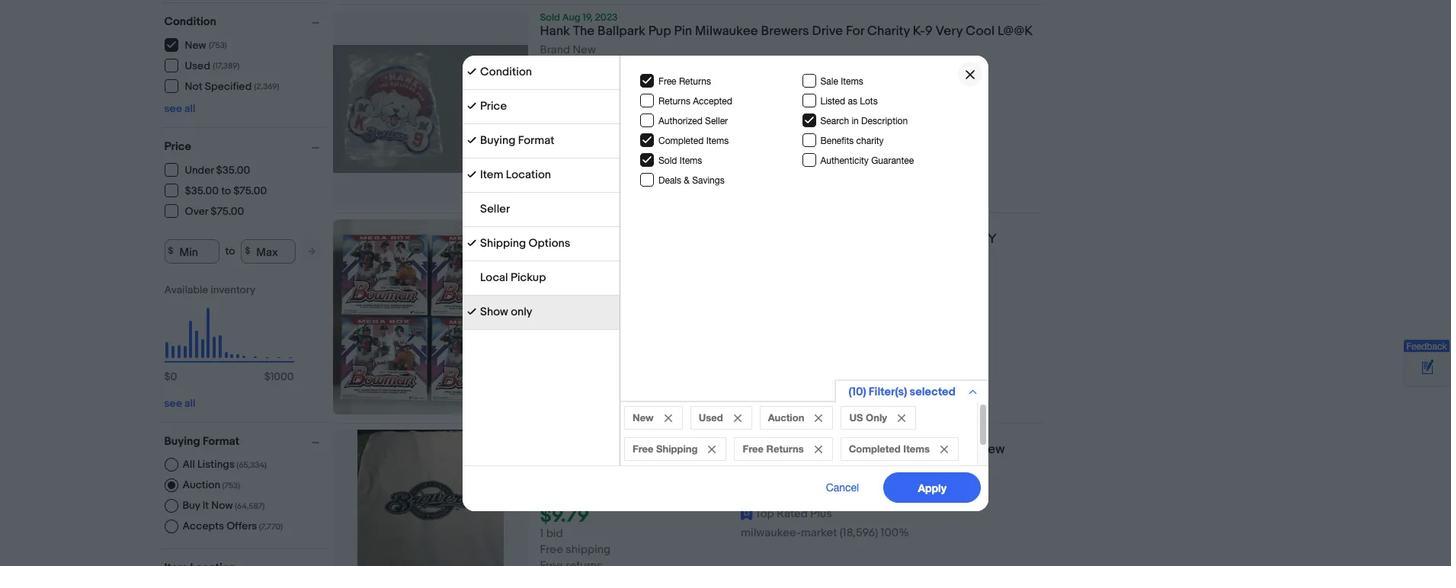 Task type: describe. For each thing, give the bounding box(es) containing it.
1 vertical spatial $75.00
[[211, 205, 244, 218]]

trading
[[777, 232, 822, 247]]

mega
[[864, 232, 897, 247]]

cool
[[966, 24, 995, 39]]

new inside dialog
[[633, 411, 654, 423]]

one inside top rated plus milwaukee-market (18,596) 100% free shipping free returns view similar active items sell one like this
[[562, 156, 582, 171]]

item
[[480, 167, 503, 182]]

39"
[[833, 442, 852, 457]]

like inside view similar active items sell one like this
[[584, 380, 602, 395]]

remove filter - show only - free returns image
[[815, 446, 822, 453]]

only
[[511, 305, 532, 319]]

local
[[480, 270, 508, 285]]

benefits
[[821, 135, 854, 146]]

milwaukee brewers promo sga blanket big huge 39" x 56" baseball brand new l@@k ! image
[[357, 430, 503, 566]]

sold items
[[659, 155, 702, 166]]

1 view similar active items link from the top
[[540, 140, 668, 155]]

all for condition
[[184, 102, 195, 115]]

items left remove filter - show only - completed items icon
[[904, 442, 930, 455]]

show only
[[480, 305, 532, 319]]

benefits charity
[[821, 135, 884, 146]]

rated for top rated plus milwaukee-market (18,596) 100% free shipping free returns view similar active items sell one like this
[[777, 73, 808, 87]]

sell inside top rated plus milwaukee-market (18,596) 100% free shipping free returns view similar active items sell one like this
[[540, 156, 559, 171]]

similar inside view similar active items sell one like this
[[568, 364, 602, 379]]

buying format for buying format dropdown button
[[164, 434, 239, 449]]

description
[[861, 115, 908, 126]]

free left big
[[743, 442, 764, 455]]

1 horizontal spatial seller
[[705, 115, 728, 126]]

price for price dropdown button in the left of the page
[[164, 139, 191, 154]]

very
[[936, 24, 963, 39]]

price tab
[[463, 90, 620, 124]]

authorized
[[659, 115, 703, 126]]

over
[[185, 205, 208, 218]]

$13.99
[[540, 70, 598, 94]]

1 vertical spatial shipping
[[656, 442, 698, 455]]

milwaukee-market (18,596) 100% free shipping
[[540, 526, 909, 557]]

0 vertical spatial free returns
[[659, 76, 711, 87]]

see all button for price
[[164, 397, 195, 410]]

new inside sold  aug 19, 2023 lot of 4 (four) 2021 bowman baseball trading cards mega boxes factory sealed brand new
[[573, 267, 596, 281]]

all
[[183, 458, 195, 471]]

2023 for 4
[[595, 220, 618, 232]]

us only
[[849, 411, 887, 423]]

filter applied image for condition
[[467, 67, 476, 76]]

the
[[573, 24, 595, 39]]

items up deals & savings
[[680, 155, 702, 166]]

sold  aug 19, 2023 hank the ballpark pup pin milwaukee brewers drive for charity k-9 very cool l@@k brand new
[[540, 11, 1033, 57]]

$79.99
[[540, 294, 600, 318]]

authenticity
[[821, 155, 869, 166]]

filter applied image for price
[[467, 101, 476, 110]]

top rated plus milwaukee-market (18,596) 100% free shipping free returns view similar active items sell one like this
[[540, 73, 909, 171]]

this inside view similar active items sell one like this
[[605, 380, 624, 395]]

buying format button
[[164, 434, 326, 449]]

bid for milwaukee brewers promo sga blanket big huge 39" x 56" baseball brand new l@@k !
[[546, 527, 563, 541]]

under
[[185, 164, 214, 177]]

l@@k inside milwaukee brewers promo sga blanket big huge 39" x 56" baseball brand new l@@k !
[[540, 458, 575, 473]]

 (7,770) Items text field
[[257, 522, 283, 532]]

condition for condition "dropdown button"
[[164, 14, 216, 29]]

0
[[171, 370, 177, 383]]

available
[[164, 283, 208, 296]]

shipping inside top rated plus milwaukee-market (18,596) 100% free shipping free returns view similar active items sell one like this
[[566, 108, 611, 123]]

format for buying format tab
[[518, 133, 554, 147]]

free inside milwaukee-market (18,596) 100% free shipping
[[540, 543, 563, 557]]

milwaukee inside milwaukee brewers promo sga blanket big huge 39" x 56" baseball brand new l@@k !
[[540, 442, 603, 457]]

listed
[[821, 96, 845, 106]]

drive
[[812, 24, 843, 39]]

lot of 4 (four) 2021 bowman baseball trading cards mega boxes factory sealed heading
[[540, 232, 997, 263]]

auction (753)
[[183, 478, 240, 491]]

active inside top rated plus milwaukee-market (18,596) 100% free shipping free returns view similar active items sell one like this
[[604, 140, 636, 155]]

local pickup
[[480, 270, 546, 285]]

baseball for trading
[[724, 232, 774, 247]]

similar inside top rated plus milwaukee-market (18,596) 100% free shipping free returns view similar active items sell one like this
[[568, 140, 602, 155]]

under $35.00 link
[[164, 163, 251, 177]]

cards
[[824, 232, 861, 247]]

search
[[821, 115, 849, 126]]

in
[[852, 115, 859, 126]]

Maximum Value in $ text field
[[241, 239, 296, 263]]

auction for auction (753)
[[183, 478, 220, 491]]

savings
[[692, 175, 725, 186]]

(10) filter(s) selected button
[[834, 379, 989, 403]]

sold inside dialog
[[659, 155, 677, 166]]

huge
[[798, 442, 830, 457]]

used (17,389)
[[185, 59, 240, 72]]

baseball for brand
[[888, 442, 938, 457]]

over $75.00
[[185, 205, 244, 218]]

new inside sold  aug 19, 2023 hank the ballpark pup pin milwaukee brewers drive for charity k-9 very cool l@@k brand new
[[573, 43, 596, 57]]

filter(s)
[[869, 385, 907, 399]]

condition tab
[[463, 55, 620, 90]]

factory
[[940, 232, 997, 247]]

brewers inside sold  aug 19, 2023 hank the ballpark pup pin milwaukee brewers drive for charity k-9 very cool l@@k brand new
[[761, 24, 809, 39]]

item location tab
[[463, 158, 620, 192]]

available inventory
[[164, 283, 256, 296]]

buying format tab
[[463, 124, 620, 158]]

show only tab
[[463, 295, 620, 330]]

promo
[[657, 442, 696, 457]]

as
[[848, 96, 857, 106]]

authorized seller
[[659, 115, 728, 126]]

0 vertical spatial returns
[[679, 76, 711, 87]]

listed as lots
[[821, 96, 878, 106]]

feedback
[[1407, 341, 1447, 352]]

x
[[855, 442, 862, 457]]

$35.00 inside $35.00 to $75.00 link
[[185, 184, 219, 197]]

sale
[[821, 76, 838, 87]]

charity
[[856, 135, 884, 146]]

filter applied image for buying format
[[467, 135, 476, 144]]

condition button
[[164, 14, 326, 29]]

19, for of
[[583, 220, 593, 232]]

item location
[[480, 167, 551, 182]]

sell inside view similar active items sell one like this
[[540, 380, 559, 395]]

19, for the
[[583, 11, 593, 24]]

pickup
[[511, 270, 546, 285]]

for
[[846, 24, 864, 39]]

accepts
[[183, 519, 224, 532]]

0 vertical spatial $75.00
[[233, 184, 267, 197]]

(2,369)
[[254, 82, 279, 91]]

all listings (65,334)
[[183, 458, 267, 471]]

not
[[185, 80, 202, 93]]

used for used (17,389)
[[185, 59, 210, 72]]

see all button for condition
[[164, 102, 195, 115]]

brewers inside milwaukee brewers promo sga blanket big huge 39" x 56" baseball brand new l@@k !
[[606, 442, 654, 457]]

1000
[[270, 370, 294, 383]]

apply
[[918, 481, 947, 494]]

hank the ballpark pup pin milwaukee brewers drive for charity k-9 very cool l@@k heading
[[540, 24, 1033, 39]]

remove filter - condition - used image
[[734, 414, 741, 422]]

free up buying format tab
[[540, 108, 563, 123]]

shipping options
[[480, 236, 570, 250]]

new up used (17,389)
[[185, 39, 206, 52]]

2021
[[640, 232, 667, 247]]

shipping options tab
[[463, 227, 620, 261]]

4
[[585, 232, 593, 247]]

1 for lot of 4 (four) 2021 bowman baseball trading cards mega boxes factory sealed
[[540, 316, 544, 331]]

$ 0
[[164, 370, 177, 383]]

boxes
[[900, 232, 937, 247]]

only
[[866, 411, 887, 423]]

$9.79
[[540, 505, 589, 529]]

(64,587)
[[235, 501, 265, 511]]

0 horizontal spatial seller
[[480, 202, 510, 216]]

used for used
[[699, 411, 723, 423]]

milwaukee inside sold  aug 19, 2023 hank the ballpark pup pin milwaukee brewers drive for charity k-9 very cool l@@k brand new
[[695, 24, 758, 39]]

$35.00 to $75.00 link
[[164, 183, 268, 197]]

this inside top rated plus milwaukee-market (18,596) 100% free shipping free returns view similar active items sell one like this
[[605, 156, 624, 171]]

2 sell one like this link from the top
[[540, 380, 624, 395]]

apply button
[[884, 472, 981, 503]]

cancel button
[[809, 472, 876, 503]]

active inside view similar active items sell one like this
[[604, 364, 636, 379]]

hank
[[540, 24, 570, 39]]

l@@k inside sold  aug 19, 2023 hank the ballpark pup pin milwaukee brewers drive for charity k-9 very cool l@@k brand new
[[998, 24, 1033, 39]]

filter applied image for shipping options
[[467, 238, 476, 247]]

(753) for new
[[209, 40, 227, 50]]

inventory
[[211, 283, 256, 296]]

sold  aug 19, 2023 lot of 4 (four) 2021 bowman baseball trading cards mega boxes factory sealed brand new
[[540, 220, 997, 281]]

remove filter - shipping options - free shipping image
[[708, 446, 716, 453]]



Task type: locate. For each thing, give the bounding box(es) containing it.
2 all from the top
[[184, 397, 195, 410]]

 (64,587) Items text field
[[233, 501, 265, 511]]

buy
[[183, 499, 200, 512]]

seller down the item
[[480, 202, 510, 216]]

1 vertical spatial (753)
[[222, 481, 240, 490]]

top rated plus
[[755, 507, 832, 522]]

1 horizontal spatial format
[[518, 133, 554, 147]]

dialog
[[0, 0, 1451, 566]]

view similar active items sell one like this
[[540, 364, 668, 395]]

plus for top rated plus milwaukee-market (18,596) 100% free shipping free returns view similar active items sell one like this
[[810, 73, 832, 87]]

accepts offers (7,770)
[[183, 519, 283, 532]]

market inside top rated plus milwaukee-market (18,596) 100% free shipping free returns view similar active items sell one like this
[[801, 92, 837, 106]]

format up all listings (65,334)
[[203, 434, 239, 449]]

&
[[684, 175, 690, 186]]

1 filter applied image from the top
[[467, 101, 476, 110]]

us
[[849, 411, 863, 423]]

filter applied image inside condition tab
[[467, 67, 476, 76]]

2023 for ballpark
[[595, 11, 618, 24]]

1 bid for milwaukee brewers promo sga blanket big huge 39" x 56" baseball brand new l@@k !
[[540, 527, 563, 541]]

returns
[[566, 124, 603, 139]]

1 19, from the top
[[583, 11, 593, 24]]

1 filter applied image from the top
[[467, 67, 476, 76]]

top inside top rated plus milwaukee-market (18,596) 100% free shipping free returns view similar active items sell one like this
[[755, 73, 774, 87]]

2 19, from the top
[[583, 220, 593, 232]]

brand down hank
[[540, 43, 570, 57]]

shipping inside milwaukee-market (18,596) 100% free shipping
[[566, 543, 611, 557]]

lot of 4 (four) 2021 bowman baseball trading cards mega boxes factory sealed link
[[540, 232, 1042, 268]]

0 vertical spatial 1
[[540, 316, 544, 331]]

filter applied image inside show only tab
[[467, 307, 476, 316]]

sell one like this link
[[540, 156, 624, 171], [540, 380, 624, 395]]

1 vertical spatial (18,596)
[[840, 526, 878, 541]]

1 vertical spatial sell
[[540, 380, 559, 395]]

filter applied image
[[467, 67, 476, 76], [467, 238, 476, 247], [467, 307, 476, 316]]

remove filter - buying format - auction image
[[815, 414, 823, 422]]

1 horizontal spatial condition
[[480, 64, 532, 79]]

1 vertical spatial view
[[540, 364, 565, 379]]

milwaukee brewers promo sga blanket big huge 39" x 56" baseball brand new l@@k ! heading
[[540, 442, 1005, 473]]

2 market from the top
[[801, 526, 837, 541]]

condition for condition tab
[[480, 64, 532, 79]]

seller down accepted
[[705, 115, 728, 126]]

brand inside sold  aug 19, 2023 lot of 4 (four) 2021 bowman baseball trading cards mega boxes factory sealed brand new
[[540, 267, 570, 281]]

like inside top rated plus milwaukee-market (18,596) 100% free shipping free returns view similar active items sell one like this
[[584, 156, 602, 171]]

bid
[[546, 316, 563, 331], [546, 527, 563, 541]]

1 sell from the top
[[540, 156, 559, 171]]

sold for ballpark
[[540, 11, 560, 24]]

remove filter - condition - new image
[[664, 414, 672, 422]]

1 horizontal spatial buying
[[480, 133, 516, 147]]

1 for milwaukee brewers promo sga blanket big huge 39" x 56" baseball brand new l@@k !
[[540, 527, 544, 541]]

specified
[[205, 80, 252, 93]]

authenticity guarantee
[[821, 155, 914, 166]]

(753) up buy it now (64,587)
[[222, 481, 240, 490]]

offers
[[226, 519, 257, 532]]

1 items from the top
[[639, 140, 668, 155]]

now
[[211, 499, 233, 512]]

buying format up all
[[164, 434, 239, 449]]

milwaukee
[[695, 24, 758, 39], [540, 442, 603, 457]]

1 horizontal spatial free returns
[[743, 442, 804, 455]]

milwaukee- inside milwaukee-market (18,596) 100% free shipping
[[741, 526, 801, 541]]

used inside dialog
[[699, 411, 723, 423]]

0 horizontal spatial free returns
[[659, 76, 711, 87]]

2 vertical spatial sold
[[540, 220, 560, 232]]

1 1 bid from the top
[[540, 316, 563, 331]]

1 see from the top
[[164, 102, 182, 115]]

condition
[[164, 14, 216, 29], [480, 64, 532, 79]]

brand inside milwaukee brewers promo sga blanket big huge 39" x 56" baseball brand new l@@k !
[[941, 442, 976, 457]]

1 vertical spatial format
[[203, 434, 239, 449]]

(7,770)
[[259, 522, 283, 532]]

1 2023 from the top
[[595, 11, 618, 24]]

pup
[[648, 24, 671, 39]]

1 vertical spatial 100%
[[881, 526, 909, 541]]

new
[[185, 39, 206, 52], [573, 43, 596, 57], [573, 267, 596, 281], [633, 411, 654, 423], [979, 442, 1005, 457]]

19, inside sold  aug 19, 2023 hank the ballpark pup pin milwaukee brewers drive for charity k-9 very cool l@@k brand new
[[583, 11, 593, 24]]

rated for top rated plus
[[777, 507, 808, 522]]

market inside milwaukee-market (18,596) 100% free shipping
[[801, 526, 837, 541]]

shipping down $9.79
[[566, 543, 611, 557]]

one inside view similar active items sell one like this
[[562, 380, 582, 395]]

completed down authorized
[[659, 135, 704, 146]]

items up remove filter - condition - new icon
[[639, 364, 668, 379]]

1 vertical spatial market
[[801, 526, 837, 541]]

returns accepted
[[659, 96, 732, 106]]

cancel
[[826, 481, 859, 494]]

new down sealed
[[573, 267, 596, 281]]

brand down sealed
[[540, 267, 570, 281]]

0 vertical spatial shipping
[[480, 236, 526, 250]]

baseball inside milwaukee brewers promo sga blanket big huge 39" x 56" baseball brand new l@@k !
[[888, 442, 938, 457]]

0 vertical spatial view similar active items link
[[540, 140, 668, 155]]

0 horizontal spatial used
[[185, 59, 210, 72]]

1 active from the top
[[604, 140, 636, 155]]

one
[[562, 156, 582, 171], [562, 380, 582, 395]]

l@@k
[[998, 24, 1033, 39], [540, 458, 575, 473]]

completed items down the authorized seller at top
[[659, 135, 729, 146]]

filter applied image inside shipping options tab
[[467, 238, 476, 247]]

used left remove filter - condition - used image
[[699, 411, 723, 423]]

1 plus from the top
[[810, 73, 832, 87]]

top for top rated plus milwaukee-market (18,596) 100% free shipping free returns view similar active items sell one like this
[[755, 73, 774, 87]]

2023 inside sold  aug 19, 2023 hank the ballpark pup pin milwaukee brewers drive for charity k-9 very cool l@@k brand new
[[595, 11, 618, 24]]

view similar active items link down $79.99 at the left of page
[[540, 364, 668, 379]]

rated down milwaukee brewers promo sga blanket big huge 39" x 56" baseball brand new l@@k ! link
[[777, 507, 808, 522]]

baseball
[[724, 232, 774, 247], [888, 442, 938, 457]]

free up the returns accepted
[[659, 76, 677, 87]]

 (753) Items text field
[[220, 481, 240, 490]]

rated left sale on the top right
[[777, 73, 808, 87]]

1 vertical spatial 1
[[540, 527, 544, 541]]

0 vertical spatial see
[[164, 102, 182, 115]]

2 see all from the top
[[164, 397, 195, 410]]

format inside tab
[[518, 133, 554, 147]]

0 vertical spatial used
[[185, 59, 210, 72]]

3 filter applied image from the top
[[467, 307, 476, 316]]

0 vertical spatial brand
[[540, 43, 570, 57]]

2 1 bid from the top
[[540, 527, 563, 541]]

0 vertical spatial similar
[[568, 140, 602, 155]]

!
[[578, 458, 582, 473]]

items up sold items
[[639, 140, 668, 155]]

1 vertical spatial $35.00
[[185, 184, 219, 197]]

1 100% from the top
[[881, 92, 909, 106]]

top up milwaukee-market (18,596) 100% free shipping
[[755, 507, 774, 522]]

location
[[506, 167, 551, 182]]

0 vertical spatial milwaukee
[[695, 24, 758, 39]]

19, inside sold  aug 19, 2023 lot of 4 (four) 2021 bowman baseball trading cards mega boxes factory sealed brand new
[[583, 220, 593, 232]]

price for "price" tab
[[480, 99, 507, 113]]

filter applied image for show only
[[467, 307, 476, 316]]

used
[[185, 59, 210, 72], [699, 411, 723, 423]]

buying for buying format tab
[[480, 133, 516, 147]]

2 sell from the top
[[540, 380, 559, 395]]

1 top from the top
[[755, 73, 774, 87]]

1 horizontal spatial used
[[699, 411, 723, 423]]

completed down only
[[849, 442, 901, 455]]

0 vertical spatial l@@k
[[998, 24, 1033, 39]]

1 vertical spatial completed
[[849, 442, 901, 455]]

aug left ballpark
[[562, 11, 581, 24]]

see all down 0 on the bottom of the page
[[164, 397, 195, 410]]

to down under $35.00
[[221, 184, 231, 197]]

charity
[[867, 24, 910, 39]]

condition up "price" tab
[[480, 64, 532, 79]]

2 filter applied image from the top
[[467, 238, 476, 247]]

(10)
[[849, 385, 866, 399]]

milwaukee up !
[[540, 442, 603, 457]]

0 vertical spatial items
[[639, 140, 668, 155]]

2 items from the top
[[639, 364, 668, 379]]

free left promo
[[633, 442, 654, 455]]

buying format for buying format tab
[[480, 133, 554, 147]]

2 vertical spatial brand
[[941, 442, 976, 457]]

1 like from the top
[[584, 156, 602, 171]]

auction for auction
[[768, 411, 804, 423]]

1 vertical spatial see
[[164, 397, 182, 410]]

1 vertical spatial 19,
[[583, 220, 593, 232]]

sold up "options" at the top left of the page
[[540, 220, 560, 232]]

0 vertical spatial see all button
[[164, 102, 195, 115]]

0 vertical spatial price
[[480, 99, 507, 113]]

view similar active items link
[[540, 140, 668, 155], [540, 364, 668, 379]]

tab list inside dialog
[[463, 55, 620, 330]]

milwaukee right pin
[[695, 24, 758, 39]]

items inside top rated plus milwaukee-market (18,596) 100% free shipping free returns view similar active items sell one like this
[[639, 140, 668, 155]]

2 plus from the top
[[810, 507, 832, 522]]

0 vertical spatial buying format
[[480, 133, 554, 147]]

1 this from the top
[[605, 156, 624, 171]]

guarantee
[[871, 155, 914, 166]]

view up item location tab
[[540, 140, 565, 155]]

0 vertical spatial baseball
[[724, 232, 774, 247]]

1 vertical spatial similar
[[568, 364, 602, 379]]

0 vertical spatial all
[[184, 102, 195, 115]]

1 all from the top
[[184, 102, 195, 115]]

2 vertical spatial returns
[[766, 442, 804, 455]]

2 100% from the top
[[881, 526, 909, 541]]

rated
[[777, 73, 808, 87], [777, 507, 808, 522]]

shipping up local
[[480, 236, 526, 250]]

top down sold  aug 19, 2023 hank the ballpark pup pin milwaukee brewers drive for charity k-9 very cool l@@k brand new
[[755, 73, 774, 87]]

(753) inside new (753)
[[209, 40, 227, 50]]

shipping
[[480, 236, 526, 250], [656, 442, 698, 455]]

new inside milwaukee brewers promo sga blanket big huge 39" x 56" baseball brand new l@@k !
[[979, 442, 1005, 457]]

plus down cancel
[[810, 507, 832, 522]]

1 see all button from the top
[[164, 102, 195, 115]]

options
[[529, 236, 570, 250]]

plus up listed
[[810, 73, 832, 87]]

(four)
[[596, 232, 637, 247]]

this
[[605, 156, 624, 171], [605, 380, 624, 395]]

1 vertical spatial 2023
[[595, 220, 618, 232]]

market down top rated plus on the right bottom of the page
[[801, 526, 837, 541]]

brewers left drive on the top right of page
[[761, 24, 809, 39]]

1 vertical spatial brewers
[[606, 442, 654, 457]]

0 vertical spatial seller
[[705, 115, 728, 126]]

2 aug from the top
[[562, 220, 581, 232]]

0 vertical spatial to
[[221, 184, 231, 197]]

shipping down remove filter - condition - new icon
[[656, 442, 698, 455]]

2023 inside sold  aug 19, 2023 lot of 4 (four) 2021 bowman baseball trading cards mega boxes factory sealed brand new
[[595, 220, 618, 232]]

1 vertical spatial see all
[[164, 397, 195, 410]]

tab list containing condition
[[463, 55, 620, 330]]

deals
[[659, 175, 681, 186]]

(753) up used (17,389)
[[209, 40, 227, 50]]

aug inside sold  aug 19, 2023 hank the ballpark pup pin milwaukee brewers drive for charity k-9 very cool l@@k brand new
[[562, 11, 581, 24]]

completed items down remove filter - item location - us only image
[[849, 442, 930, 455]]

plus for top rated plus
[[810, 507, 832, 522]]

1 vertical spatial condition
[[480, 64, 532, 79]]

brewers
[[761, 24, 809, 39], [606, 442, 654, 457]]

remove filter - item location - us only image
[[898, 414, 906, 422]]

listings
[[197, 458, 235, 471]]

brand inside sold  aug 19, 2023 hank the ballpark pup pin milwaukee brewers drive for charity k-9 very cool l@@k brand new
[[540, 43, 570, 57]]

active
[[604, 140, 636, 155], [604, 364, 636, 379]]

0 vertical spatial $35.00
[[216, 164, 250, 177]]

filter applied image
[[467, 101, 476, 110], [467, 135, 476, 144], [467, 170, 476, 179]]

1 vertical spatial to
[[225, 245, 235, 258]]

new right remove filter - show only - completed items icon
[[979, 442, 1005, 457]]

items down the authorized seller at top
[[706, 135, 729, 146]]

milwaukee- right accepted
[[741, 92, 801, 106]]

$75.00 down under $35.00
[[233, 184, 267, 197]]

remove filter - show only - completed items image
[[941, 446, 948, 453]]

0 vertical spatial 100%
[[881, 92, 909, 106]]

condition inside tab
[[480, 64, 532, 79]]

shipping up returns
[[566, 108, 611, 123]]

sold up deals at left
[[659, 155, 677, 166]]

Minimum Value in $ text field
[[164, 239, 219, 263]]

2 bid from the top
[[546, 527, 563, 541]]

0 horizontal spatial price
[[164, 139, 191, 154]]

$75.00 down $35.00 to $75.00
[[211, 205, 244, 218]]

see all down the not
[[164, 102, 195, 115]]

sold for 4
[[540, 220, 560, 232]]

plus inside top rated plus milwaukee-market (18,596) 100% free shipping free returns view similar active items sell one like this
[[810, 73, 832, 87]]

shipping inside shipping options tab
[[480, 236, 526, 250]]

lot
[[540, 232, 562, 247]]

0 vertical spatial top
[[755, 73, 774, 87]]

market down sale on the top right
[[801, 92, 837, 106]]

similar down returns
[[568, 140, 602, 155]]

baseball left remove filter - show only - completed items icon
[[888, 442, 938, 457]]

items inside view similar active items sell one like this
[[639, 364, 668, 379]]

0 vertical spatial (18,596)
[[840, 92, 878, 106]]

1 vertical spatial baseball
[[888, 442, 938, 457]]

sale items
[[821, 76, 863, 87]]

1 milwaukee- from the top
[[741, 92, 801, 106]]

1 view from the top
[[540, 140, 565, 155]]

auction up it
[[183, 478, 220, 491]]

1 bid from the top
[[546, 316, 563, 331]]

19, right hank
[[583, 11, 593, 24]]

2023 right the
[[595, 11, 618, 24]]

all down the not
[[184, 102, 195, 115]]

buying up all
[[164, 434, 200, 449]]

shipping
[[566, 108, 611, 123], [566, 543, 611, 557]]

buying
[[480, 133, 516, 147], [164, 434, 200, 449]]

1 vertical spatial l@@k
[[540, 458, 575, 473]]

l@@k right 'cool'
[[998, 24, 1033, 39]]

2 like from the top
[[584, 380, 602, 395]]

free down "price" tab
[[540, 124, 563, 139]]

1 horizontal spatial completed
[[849, 442, 901, 455]]

completed items
[[659, 135, 729, 146], [849, 442, 930, 455]]

sold inside sold  aug 19, 2023 hank the ballpark pup pin milwaukee brewers drive for charity k-9 very cool l@@k brand new
[[540, 11, 560, 24]]

$35.00 up $35.00 to $75.00
[[216, 164, 250, 177]]

(17,389)
[[213, 61, 240, 71]]

0 horizontal spatial brewers
[[606, 442, 654, 457]]

2 rated from the top
[[777, 507, 808, 522]]

view down show only tab
[[540, 364, 565, 379]]

view similar active items link down returns
[[540, 140, 668, 155]]

2 see all button from the top
[[164, 397, 195, 410]]

0 vertical spatial sell
[[540, 156, 559, 171]]

aug
[[562, 11, 581, 24], [562, 220, 581, 232]]

buying for buying format dropdown button
[[164, 434, 200, 449]]

sell
[[540, 156, 559, 171], [540, 380, 559, 395]]

filter applied image inside "price" tab
[[467, 101, 476, 110]]

over $75.00 link
[[164, 204, 245, 218]]

free
[[659, 76, 677, 87], [540, 108, 563, 123], [540, 124, 563, 139], [633, 442, 654, 455], [743, 442, 764, 455], [540, 543, 563, 557]]

(18,596) up in
[[840, 92, 878, 106]]

buy it now (64,587)
[[183, 499, 265, 512]]

$ 1000
[[264, 370, 294, 383]]

tab list
[[463, 55, 620, 330]]

similar down $79.99 at the left of page
[[568, 364, 602, 379]]

price
[[480, 99, 507, 113], [164, 139, 191, 154]]

1 vertical spatial sold
[[659, 155, 677, 166]]

1 similar from the top
[[568, 140, 602, 155]]

see all for condition
[[164, 102, 195, 115]]

items up as
[[841, 76, 863, 87]]

0 vertical spatial filter applied image
[[467, 101, 476, 110]]

2 similar from the top
[[568, 364, 602, 379]]

2 (18,596) from the top
[[840, 526, 878, 541]]

lot of 4 (four) 2021 bowman baseball trading cards mega boxes factory sealed image
[[333, 220, 528, 415]]

hank the ballpark pup pin milwaukee brewers drive for charity k-9 very cool l@@k image
[[333, 45, 528, 173]]

1 vertical spatial shipping
[[566, 543, 611, 557]]

l@@k left !
[[540, 458, 575, 473]]

1 vertical spatial free returns
[[743, 442, 804, 455]]

2 filter applied image from the top
[[467, 135, 476, 144]]

0 horizontal spatial baseball
[[724, 232, 774, 247]]

filter applied image inside item location tab
[[467, 170, 476, 179]]

buying format inside tab
[[480, 133, 554, 147]]

1 see all from the top
[[164, 102, 195, 115]]

0 vertical spatial plus
[[810, 73, 832, 87]]

condition up new (753)
[[164, 14, 216, 29]]

100% down apply button
[[881, 526, 909, 541]]

(753)
[[209, 40, 227, 50], [222, 481, 240, 490]]

0 vertical spatial bid
[[546, 316, 563, 331]]

price up under
[[164, 139, 191, 154]]

auction up big
[[768, 411, 804, 423]]

baseball inside sold  aug 19, 2023 lot of 4 (four) 2021 bowman baseball trading cards mega boxes factory sealed brand new
[[724, 232, 774, 247]]

1 vertical spatial 1 bid
[[540, 527, 563, 541]]

1 vertical spatial items
[[639, 364, 668, 379]]

1 rated from the top
[[777, 73, 808, 87]]

(18,596) inside top rated plus milwaukee-market (18,596) 100% free shipping free returns view similar active items sell one like this
[[840, 92, 878, 106]]

2 this from the top
[[605, 380, 624, 395]]

dialog containing condition
[[0, 0, 1451, 566]]

100%
[[881, 92, 909, 106], [881, 526, 909, 541]]

see all for price
[[164, 397, 195, 410]]

aug for of
[[562, 220, 581, 232]]

1 sell one like this link from the top
[[540, 156, 624, 171]]

1 vertical spatial completed items
[[849, 442, 930, 455]]

0 vertical spatial active
[[604, 140, 636, 155]]

$35.00
[[216, 164, 250, 177], [185, 184, 219, 197]]

0 vertical spatial 1 bid
[[540, 316, 563, 331]]

1 bid
[[540, 316, 563, 331], [540, 527, 563, 541]]

new left remove filter - condition - new icon
[[633, 411, 654, 423]]

view inside view similar active items sell one like this
[[540, 364, 565, 379]]

1 horizontal spatial shipping
[[656, 442, 698, 455]]

milwaukee brewers promo sga blanket big huge 39" x 56" baseball brand new l@@k !
[[540, 442, 1005, 473]]

(18,596) inside milwaukee-market (18,596) 100% free shipping
[[840, 526, 878, 541]]

1 vertical spatial filter applied image
[[467, 238, 476, 247]]

2 view similar active items link from the top
[[540, 364, 668, 379]]

buying inside tab
[[480, 133, 516, 147]]

2 view from the top
[[540, 364, 565, 379]]

plus
[[810, 73, 832, 87], [810, 507, 832, 522]]

1 vertical spatial one
[[562, 380, 582, 395]]

2 1 from the top
[[540, 527, 544, 541]]

1 one from the top
[[562, 156, 582, 171]]

price down condition tab
[[480, 99, 507, 113]]

$35.00 up over $75.00 link
[[185, 184, 219, 197]]

0 horizontal spatial completed items
[[659, 135, 729, 146]]

0 vertical spatial 2023
[[595, 11, 618, 24]]

price button
[[164, 139, 326, 154]]

new down the
[[573, 43, 596, 57]]

price inside tab
[[480, 99, 507, 113]]

100% inside milwaukee-market (18,596) 100% free shipping
[[881, 526, 909, 541]]

1 vertical spatial rated
[[777, 507, 808, 522]]

0 vertical spatial this
[[605, 156, 624, 171]]

0 horizontal spatial completed
[[659, 135, 704, 146]]

sold inside sold  aug 19, 2023 lot of 4 (four) 2021 bowman baseball trading cards mega boxes factory sealed brand new
[[540, 220, 560, 232]]

graph of available inventory between $0 and $1000+ image
[[164, 283, 294, 391]]

0 vertical spatial 19,
[[583, 11, 593, 24]]

see all button down the not
[[164, 102, 195, 115]]

1 horizontal spatial l@@k
[[998, 24, 1033, 39]]

sold left the
[[540, 11, 560, 24]]

aug inside sold  aug 19, 2023 lot of 4 (four) 2021 bowman baseball trading cards mega boxes factory sealed brand new
[[562, 220, 581, 232]]

3 filter applied image from the top
[[467, 170, 476, 179]]

1 vertical spatial milwaukee
[[540, 442, 603, 457]]

(18,596) down cancel button
[[840, 526, 878, 541]]

selected
[[910, 385, 956, 399]]

2 vertical spatial filter applied image
[[467, 170, 476, 179]]

0 horizontal spatial l@@k
[[540, 458, 575, 473]]

completed
[[659, 135, 704, 146], [849, 442, 901, 455]]

1 horizontal spatial completed items
[[849, 442, 930, 455]]

filter applied image for item location
[[467, 170, 476, 179]]

0 vertical spatial brewers
[[761, 24, 809, 39]]

brand up apply button
[[941, 442, 976, 457]]

to left maximum value in $ text box
[[225, 245, 235, 258]]

1 vertical spatial used
[[699, 411, 723, 423]]

2023
[[595, 11, 618, 24], [595, 220, 618, 232]]

0 vertical spatial completed items
[[659, 135, 729, 146]]

sold
[[540, 11, 560, 24], [659, 155, 677, 166], [540, 220, 560, 232]]

1 1 from the top
[[540, 316, 544, 331]]

buying format up item location
[[480, 133, 554, 147]]

(753) inside auction (753)
[[222, 481, 240, 490]]

100% inside top rated plus milwaukee-market (18,596) 100% free shipping free returns view similar active items sell one like this
[[881, 92, 909, 106]]

bid for lot of 4 (four) 2021 bowman baseball trading cards mega boxes factory sealed
[[546, 316, 563, 331]]

2 active from the top
[[604, 364, 636, 379]]

bowman
[[670, 232, 721, 247]]

see all button down 0 on the bottom of the page
[[164, 397, 195, 410]]

baseball left trading
[[724, 232, 774, 247]]

1 market from the top
[[801, 92, 837, 106]]

1 bid for lot of 4 (four) 2021 bowman baseball trading cards mega boxes factory sealed
[[540, 316, 563, 331]]

auction
[[768, 411, 804, 423], [183, 478, 220, 491]]

2 milwaukee- from the top
[[741, 526, 801, 541]]

0 horizontal spatial format
[[203, 434, 239, 449]]

milwaukee- down top rated plus on the right bottom of the page
[[741, 526, 801, 541]]

2 2023 from the top
[[595, 220, 618, 232]]

0 vertical spatial see all
[[164, 102, 195, 115]]

(753) for auction
[[222, 481, 240, 490]]

rated inside top rated plus milwaukee-market (18,596) 100% free shipping free returns view similar active items sell one like this
[[777, 73, 808, 87]]

deals & savings
[[659, 175, 725, 186]]

2 shipping from the top
[[566, 543, 611, 557]]

auction inside dialog
[[768, 411, 804, 423]]

1 vertical spatial returns
[[659, 96, 691, 106]]

1 vertical spatial top
[[755, 507, 774, 522]]

2 top from the top
[[755, 507, 774, 522]]

top for top rated plus
[[755, 507, 774, 522]]

see for price
[[164, 397, 182, 410]]

view inside top rated plus milwaukee-market (18,596) 100% free shipping free returns view similar active items sell one like this
[[540, 140, 565, 155]]

1 shipping from the top
[[566, 108, 611, 123]]

2 see from the top
[[164, 397, 182, 410]]

1 vertical spatial price
[[164, 139, 191, 154]]

all up all
[[184, 397, 195, 410]]

sealed
[[540, 248, 587, 263]]

0 vertical spatial milwaukee-
[[741, 92, 801, 106]]

2 one from the top
[[562, 380, 582, 395]]

brewers left promo
[[606, 442, 654, 457]]

2023 right 4
[[595, 220, 618, 232]]

0 horizontal spatial milwaukee
[[540, 442, 603, 457]]

ballpark
[[598, 24, 646, 39]]

used up the not
[[185, 59, 210, 72]]

free down $9.79
[[540, 543, 563, 557]]

items
[[639, 140, 668, 155], [639, 364, 668, 379]]

19, right of
[[583, 220, 593, 232]]

all for price
[[184, 397, 195, 410]]

milwaukee- inside top rated plus milwaukee-market (18,596) 100% free shipping free returns view similar active items sell one like this
[[741, 92, 801, 106]]

1 vertical spatial like
[[584, 380, 602, 395]]

$35.00 inside under $35.00 link
[[216, 164, 250, 177]]

aug for the
[[562, 11, 581, 24]]

1 vertical spatial active
[[604, 364, 636, 379]]

$75.00
[[233, 184, 267, 197], [211, 205, 244, 218]]

buying up the item
[[480, 133, 516, 147]]

1 vertical spatial filter applied image
[[467, 135, 476, 144]]

aug left 4
[[562, 220, 581, 232]]

1 aug from the top
[[562, 11, 581, 24]]

sga
[[699, 442, 726, 457]]

1 (18,596) from the top
[[840, 92, 878, 106]]

format for buying format dropdown button
[[203, 434, 239, 449]]

see for condition
[[164, 102, 182, 115]]

 (65,334) Items text field
[[235, 460, 267, 470]]

pin
[[674, 24, 692, 39]]

100% up description
[[881, 92, 909, 106]]

filter applied image inside buying format tab
[[467, 135, 476, 144]]

format down "price" tab
[[518, 133, 554, 147]]

1 vertical spatial seller
[[480, 202, 510, 216]]

1 horizontal spatial price
[[480, 99, 507, 113]]



Task type: vqa. For each thing, say whether or not it's contained in the screenshot.
the remove filter - Condition - Used image
yes



